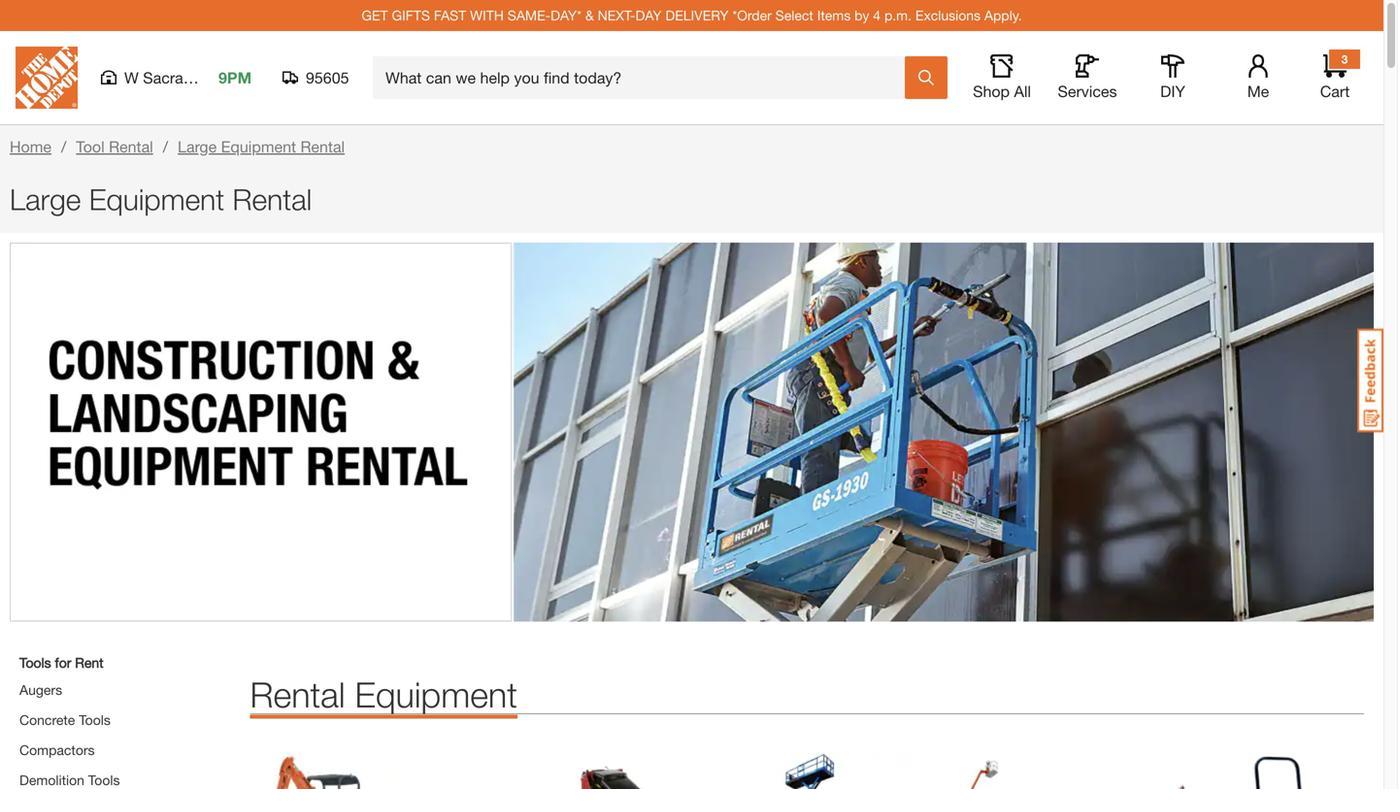 Task type: locate. For each thing, give the bounding box(es) containing it.
same-
[[508, 7, 551, 23]]

tools right demolition
[[88, 772, 120, 788]]

compactors
[[19, 742, 95, 758]]

p.m.
[[885, 7, 912, 23]]

0 vertical spatial equipment
[[221, 137, 296, 156]]

tools for concrete
[[79, 712, 111, 728]]

demolition tools
[[19, 772, 120, 788]]

apply.
[[985, 7, 1022, 23]]

augers link
[[19, 682, 62, 698]]

services button
[[1056, 54, 1119, 101]]

tool rental link
[[76, 137, 153, 156]]

3
[[1342, 52, 1348, 66]]

9pm
[[218, 68, 252, 87]]

day*
[[551, 7, 582, 23]]

1 vertical spatial tools
[[79, 712, 111, 728]]

equipment up skid steer image
[[355, 674, 517, 715]]

large equipment rental
[[178, 137, 345, 156], [10, 182, 312, 217]]

What can we help you find today? search field
[[385, 57, 904, 98]]

large
[[178, 137, 217, 156], [10, 182, 81, 217]]

0 vertical spatial large
[[178, 137, 217, 156]]

demolition tools link
[[19, 772, 120, 788]]

&
[[585, 7, 594, 23]]

sacramento
[[143, 68, 227, 87]]

fast
[[434, 7, 466, 23]]

me
[[1247, 82, 1269, 100]]

tools up augers
[[19, 655, 51, 671]]

home link
[[10, 137, 51, 156]]

rental down the 95605
[[300, 137, 345, 156]]

tool
[[76, 137, 105, 156]]

large down home
[[10, 182, 81, 217]]

equipment
[[221, 137, 296, 156], [89, 182, 224, 217], [355, 674, 517, 715]]

large equipment rental link
[[178, 137, 345, 156]]

95605 button
[[283, 68, 350, 87]]

2 vertical spatial equipment
[[355, 674, 517, 715]]

1 vertical spatial large
[[10, 182, 81, 217]]

mini excavator image
[[250, 754, 393, 789]]

the home depot logo image
[[16, 47, 78, 109]]

1 horizontal spatial large
[[178, 137, 217, 156]]

select
[[776, 7, 814, 23]]

95605
[[306, 68, 349, 87]]

concrete tools link
[[19, 712, 111, 728]]

by
[[855, 7, 869, 23]]

augers
[[19, 682, 62, 698]]

rent
[[75, 655, 104, 671]]

tools right concrete
[[79, 712, 111, 728]]

get
[[362, 7, 388, 23]]

2 vertical spatial tools
[[88, 772, 120, 788]]

skid steer image
[[412, 754, 554, 789]]

tools for demolition
[[88, 772, 120, 788]]

tools
[[19, 655, 51, 671], [79, 712, 111, 728], [88, 772, 120, 788]]

rental
[[109, 137, 153, 156], [300, 137, 345, 156], [233, 182, 312, 217], [250, 674, 345, 715]]

equipment down tool rental
[[89, 182, 224, 217]]

large down w sacramento 9pm
[[178, 137, 217, 156]]

large equipment rental down 9pm
[[178, 137, 345, 156]]

equipment down 9pm
[[221, 137, 296, 156]]

concrete tools
[[19, 712, 111, 728]]

large equipment rental down tool rental
[[10, 182, 312, 217]]

0 horizontal spatial large
[[10, 182, 81, 217]]



Task type: vqa. For each thing, say whether or not it's contained in the screenshot.
Wall Mounted image
no



Task type: describe. For each thing, give the bounding box(es) containing it.
mini skid steer image
[[574, 754, 716, 789]]

for
[[55, 655, 71, 671]]

with
[[470, 7, 504, 23]]

1 vertical spatial large equipment rental
[[10, 182, 312, 217]]

4
[[873, 7, 881, 23]]

scissor lifts image
[[736, 754, 878, 789]]

items
[[817, 7, 851, 23]]

rental up mini excavator image
[[250, 674, 345, 715]]

rental right tool
[[109, 137, 153, 156]]

delivery
[[665, 7, 729, 23]]

1 vertical spatial equipment
[[89, 182, 224, 217]]

diy button
[[1142, 54, 1204, 101]]

me button
[[1227, 54, 1289, 101]]

next-
[[598, 7, 636, 23]]

services
[[1058, 82, 1117, 100]]

tool rental
[[76, 137, 153, 156]]

shop
[[973, 82, 1010, 100]]

demolition
[[19, 772, 84, 788]]

mowers image
[[1222, 754, 1364, 789]]

*order
[[732, 7, 772, 23]]

rental equipment
[[250, 674, 517, 715]]

cart 3
[[1320, 52, 1350, 100]]

cart
[[1320, 82, 1350, 100]]

rental down large equipment rental link
[[233, 182, 312, 217]]

all
[[1014, 82, 1031, 100]]

w sacramento 9pm
[[124, 68, 252, 87]]

get gifts fast with same-day* & next-day delivery *order select items by 4 p.m. exclusions apply.
[[362, 7, 1022, 23]]

0 vertical spatial large equipment rental
[[178, 137, 345, 156]]

diy
[[1160, 82, 1185, 100]]

trenchers image
[[1060, 754, 1202, 789]]

feedback link image
[[1357, 328, 1384, 433]]

compactors link
[[19, 742, 95, 758]]

tools for rent
[[19, 655, 104, 671]]

boom lifts image
[[898, 754, 1040, 789]]

day
[[636, 7, 662, 23]]

shop all
[[973, 82, 1031, 100]]

home
[[10, 137, 51, 156]]

gifts
[[392, 7, 430, 23]]

0 vertical spatial tools
[[19, 655, 51, 671]]

the indoor tools you need to get the job done - rent now image
[[10, 243, 1374, 622]]

concrete
[[19, 712, 75, 728]]

w
[[124, 68, 139, 87]]

shop all button
[[971, 54, 1033, 101]]

exclusions
[[916, 7, 981, 23]]



